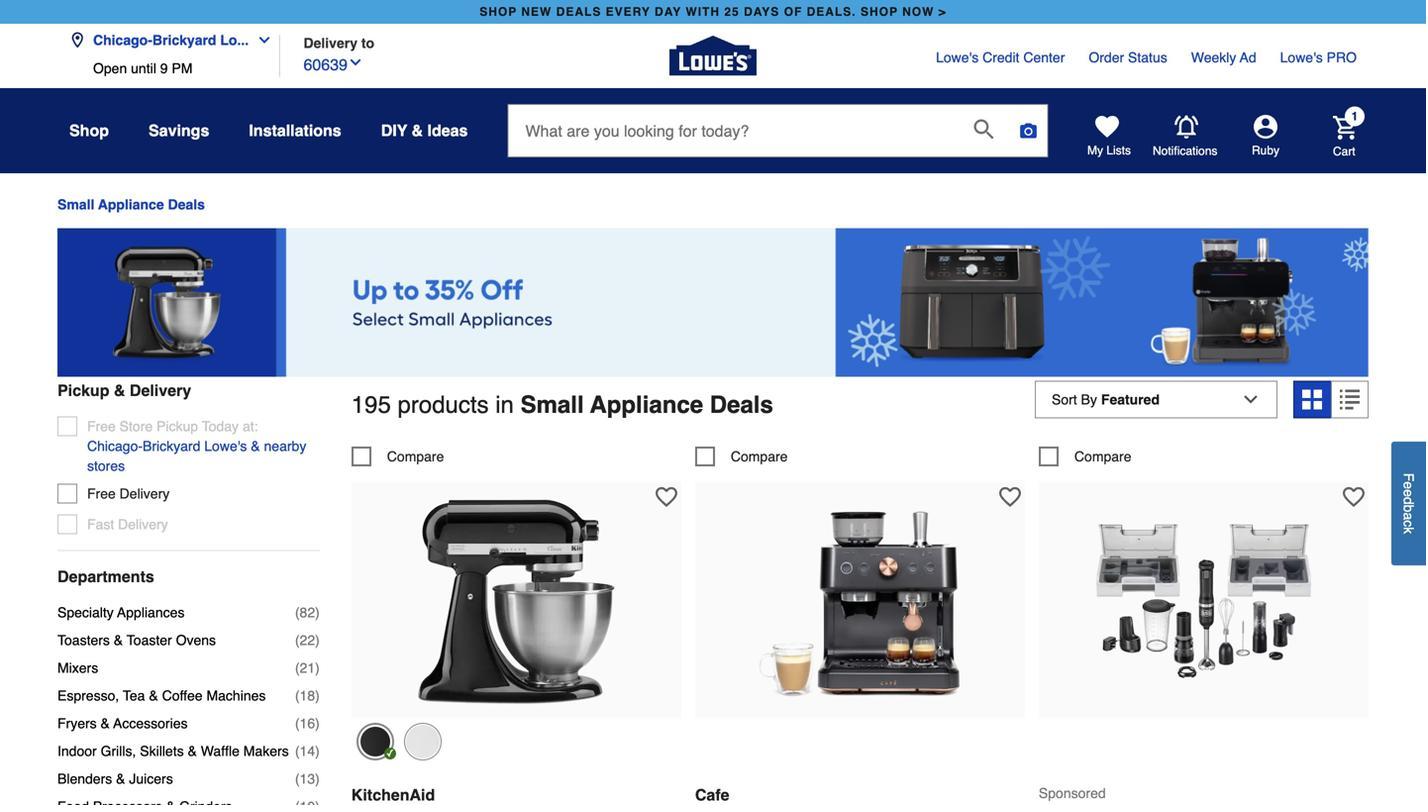 Task type: describe. For each thing, give the bounding box(es) containing it.
coffee
[[162, 688, 203, 704]]

cafe bellissimo stainless steel semi automatic programmable espresso machine image
[[752, 493, 970, 711]]

2 heart outline image from the left
[[1000, 487, 1022, 508]]

fryers & accessories
[[57, 716, 188, 732]]

day
[[655, 5, 682, 19]]

heart outline image
[[1344, 487, 1365, 508]]

small appliance deals link
[[57, 197, 205, 212]]

weekly ad link
[[1192, 48, 1257, 67]]

diy
[[381, 121, 408, 140]]

store
[[120, 419, 153, 434]]

lists
[[1107, 144, 1132, 158]]

brickyard for lowe's
[[143, 438, 201, 454]]

free store pickup today at:
[[87, 419, 258, 434]]

compare for 5014567101 element
[[731, 449, 788, 465]]

ruby
[[1253, 144, 1280, 158]]

in
[[496, 391, 514, 419]]

( for 21
[[295, 660, 300, 676]]

pro
[[1328, 50, 1358, 65]]

delivery up free store pickup today at:
[[130, 381, 191, 400]]

today
[[202, 419, 239, 434]]

) for ( 13 )
[[315, 771, 320, 787]]

16
[[300, 716, 315, 732]]

with
[[686, 5, 720, 19]]

) for ( 21 )
[[315, 660, 320, 676]]

installations
[[249, 121, 342, 140]]

now
[[903, 5, 935, 19]]

14
[[300, 744, 315, 759]]

lowe's credit center link
[[937, 48, 1066, 67]]

lowe's home improvement cart image
[[1334, 116, 1358, 139]]

white image
[[404, 724, 442, 761]]

22
[[300, 633, 315, 648]]

espresso, tea & coffee machines
[[57, 688, 266, 704]]

lowe's pro link
[[1281, 48, 1358, 67]]

ruby button
[[1219, 115, 1314, 159]]

lo...
[[220, 32, 249, 48]]

toaster
[[127, 633, 172, 648]]

21
[[300, 660, 315, 676]]

chicago-brickyard lowe's & nearby stores button
[[87, 436, 320, 476]]

Search Query text field
[[509, 105, 959, 157]]

5013711587 element
[[352, 447, 444, 467]]

1 e from the top
[[1402, 482, 1418, 489]]

waffle
[[201, 744, 240, 759]]

( 21 )
[[295, 660, 320, 676]]

) for ( 82 )
[[315, 605, 320, 621]]

cafe link
[[696, 786, 1026, 806]]

13
[[300, 771, 315, 787]]

f e e d b a c k
[[1402, 473, 1418, 534]]

5014567101 element
[[696, 447, 788, 467]]

free for free store pickup today at:
[[87, 419, 116, 434]]

ad
[[1241, 50, 1257, 65]]

deals
[[557, 5, 602, 19]]

toasters
[[57, 633, 110, 648]]

kitchenaid link
[[352, 786, 682, 806]]

d
[[1402, 497, 1418, 505]]

mixers
[[57, 660, 98, 676]]

c
[[1402, 520, 1418, 527]]

( for 16
[[295, 716, 300, 732]]

sponsored
[[1039, 786, 1107, 802]]

camera image
[[1019, 121, 1039, 141]]

( for 18
[[295, 688, 300, 704]]

& right tea
[[149, 688, 158, 704]]

lowe's for lowe's pro
[[1281, 50, 1324, 65]]

kitchenaid classic stand mixer 4.5-quart 10-speed black residential stand mixer image
[[408, 493, 626, 711]]

blenders
[[57, 771, 112, 787]]

chicago-brickyard lowe's & nearby stores
[[87, 438, 307, 474]]

( for 82
[[295, 605, 300, 621]]

82
[[300, 605, 315, 621]]

chicago- for chicago-brickyard lo...
[[93, 32, 153, 48]]

& right the fryers
[[101, 716, 110, 732]]

& inside chicago-brickyard lowe's & nearby stores
[[251, 438, 260, 454]]

) for ( 18 )
[[315, 688, 320, 704]]

at:
[[243, 419, 258, 434]]

2 shop from the left
[[861, 5, 899, 19]]

lowe's inside chicago-brickyard lowe's & nearby stores
[[204, 438, 247, 454]]

1 vertical spatial pickup
[[157, 419, 198, 434]]

pm
[[172, 60, 193, 76]]

shop new deals every day with 25 days of deals. shop now > link
[[476, 0, 951, 24]]

weekly ad
[[1192, 50, 1257, 65]]

notifications
[[1153, 144, 1218, 158]]

( 82 )
[[295, 605, 320, 621]]

cart
[[1334, 144, 1356, 158]]

& left the waffle
[[188, 744, 197, 759]]

lowe's home improvement lists image
[[1096, 115, 1120, 139]]

f
[[1402, 473, 1418, 482]]

shop new deals every day with 25 days of deals. shop now >
[[480, 5, 947, 19]]

fryers
[[57, 716, 97, 732]]

appliances
[[117, 605, 185, 621]]

60639
[[304, 55, 348, 74]]

advertisement region
[[57, 228, 1370, 381]]

skillets
[[140, 744, 184, 759]]

1 vertical spatial deals
[[710, 391, 774, 419]]

delivery down 'free delivery'
[[118, 517, 168, 532]]

ideas
[[428, 121, 468, 140]]

open until 9 pm
[[93, 60, 193, 76]]

f e e d b a c k button
[[1392, 442, 1427, 566]]

grills,
[[101, 744, 136, 759]]

weekly
[[1192, 50, 1237, 65]]

lowe's home improvement notification center image
[[1175, 115, 1199, 139]]



Task type: locate. For each thing, give the bounding box(es) containing it.
products
[[398, 391, 489, 419]]

) up "13"
[[315, 744, 320, 759]]

compare for 5013711587 "element"
[[387, 449, 444, 465]]

3 compare from the left
[[1075, 449, 1132, 465]]

small down shop 'button'
[[57, 197, 94, 212]]

kitchenaid
[[352, 786, 435, 805]]

1 vertical spatial appliance
[[590, 391, 704, 419]]

heart outline image
[[656, 487, 678, 508], [1000, 487, 1022, 508]]

of
[[784, 5, 803, 19]]

2 compare from the left
[[731, 449, 788, 465]]

1 vertical spatial free
[[87, 486, 116, 502]]

0 horizontal spatial compare
[[387, 449, 444, 465]]

order
[[1089, 50, 1125, 65]]

( for 22
[[295, 633, 300, 648]]

shop
[[480, 5, 517, 19], [861, 5, 899, 19]]

shop button
[[69, 113, 109, 149]]

& down grills,
[[116, 771, 125, 787]]

1 vertical spatial chicago-
[[87, 438, 143, 454]]

0 vertical spatial deals
[[168, 197, 205, 212]]

5 ) from the top
[[315, 716, 320, 732]]

2 free from the top
[[87, 486, 116, 502]]

installations button
[[249, 113, 342, 149]]

4 ) from the top
[[315, 688, 320, 704]]

makers
[[244, 744, 289, 759]]

( for 13
[[295, 771, 300, 787]]

( down ( 21 )
[[295, 688, 300, 704]]

2 horizontal spatial compare
[[1075, 449, 1132, 465]]

chevron down image
[[249, 32, 273, 48], [348, 55, 364, 70]]

&
[[412, 121, 423, 140], [114, 381, 125, 400], [251, 438, 260, 454], [114, 633, 123, 648], [149, 688, 158, 704], [101, 716, 110, 732], [188, 744, 197, 759], [116, 771, 125, 787]]

specialty
[[57, 605, 114, 621]]

& down specialty appliances
[[114, 633, 123, 648]]

brickyard for lo...
[[152, 32, 217, 48]]

free delivery
[[87, 486, 170, 502]]

7 ( from the top
[[295, 771, 300, 787]]

& right diy
[[412, 121, 423, 140]]

brickyard inside chicago-brickyard lowe's & nearby stores
[[143, 438, 201, 454]]

tea
[[123, 688, 145, 704]]

lowe's for lowe's credit center
[[937, 50, 979, 65]]

1 ( from the top
[[295, 605, 300, 621]]

chicago- up open
[[93, 32, 153, 48]]

0 vertical spatial small
[[57, 197, 94, 212]]

0 horizontal spatial deals
[[168, 197, 205, 212]]

0 vertical spatial free
[[87, 419, 116, 434]]

1 free from the top
[[87, 419, 116, 434]]

free down stores
[[87, 486, 116, 502]]

0 vertical spatial brickyard
[[152, 32, 217, 48]]

accessories
[[113, 716, 188, 732]]

fast
[[87, 517, 114, 532]]

6 ) from the top
[[315, 744, 320, 759]]

chicago-
[[93, 32, 153, 48], [87, 438, 143, 454]]

1 horizontal spatial chevron down image
[[348, 55, 364, 70]]

e up b
[[1402, 489, 1418, 497]]

2 ( from the top
[[295, 633, 300, 648]]

5 ( from the top
[[295, 716, 300, 732]]

e up d
[[1402, 482, 1418, 489]]

delivery up 'fast delivery'
[[120, 486, 170, 502]]

( down ( 16 )
[[295, 744, 300, 759]]

( up 18
[[295, 660, 300, 676]]

0 horizontal spatial heart outline image
[[656, 487, 678, 508]]

1 horizontal spatial shop
[[861, 5, 899, 19]]

1 horizontal spatial compare
[[731, 449, 788, 465]]

indoor grills, skillets & waffle makers ( 14 )
[[57, 744, 320, 759]]

( down 82
[[295, 633, 300, 648]]

chicago- for chicago-brickyard lowe's & nearby stores
[[87, 438, 143, 454]]

savings
[[149, 121, 209, 140]]

small appliance deals
[[57, 197, 205, 212]]

order status link
[[1089, 48, 1168, 67]]

to
[[362, 35, 375, 51]]

lowe's pro
[[1281, 50, 1358, 65]]

9
[[160, 60, 168, 76]]

chevron down image inside chicago-brickyard lo... button
[[249, 32, 273, 48]]

free left store
[[87, 419, 116, 434]]

my lists link
[[1088, 115, 1132, 159]]

0 vertical spatial chicago-
[[93, 32, 153, 48]]

brickyard up the pm
[[152, 32, 217, 48]]

location image
[[69, 32, 85, 48]]

( 13 )
[[295, 771, 320, 787]]

new
[[522, 5, 552, 19]]

0 horizontal spatial pickup
[[57, 381, 109, 400]]

1 vertical spatial chevron down image
[[348, 55, 364, 70]]

1 shop from the left
[[480, 5, 517, 19]]

brickyard down free store pickup today at:
[[143, 438, 201, 454]]

black+decker 6-in-1 5-speed black 220-watt immersion blender with accessory jar image
[[1095, 493, 1313, 711]]

chicago-brickyard lo...
[[93, 32, 249, 48]]

e
[[1402, 482, 1418, 489], [1402, 489, 1418, 497]]

machines
[[207, 688, 266, 704]]

brickyard
[[152, 32, 217, 48], [143, 438, 201, 454]]

pickup up stores
[[57, 381, 109, 400]]

delivery
[[304, 35, 358, 51], [130, 381, 191, 400], [120, 486, 170, 502], [118, 517, 168, 532]]

5013944233 element
[[1039, 447, 1132, 467]]

195 products in small appliance deals
[[352, 391, 774, 419]]

savings button
[[149, 113, 209, 149]]

list view image
[[1341, 390, 1361, 410]]

6 ( from the top
[[295, 744, 300, 759]]

& up store
[[114, 381, 125, 400]]

diy & ideas button
[[381, 113, 468, 149]]

chicago- inside chicago-brickyard lowe's & nearby stores
[[87, 438, 143, 454]]

0 horizontal spatial appliance
[[98, 197, 164, 212]]

0 horizontal spatial lowe's
[[204, 438, 247, 454]]

cafe
[[696, 786, 730, 805]]

black image
[[357, 724, 394, 761]]

) down 14
[[315, 771, 320, 787]]

days
[[744, 5, 780, 19]]

delivery up 60639
[[304, 35, 358, 51]]

small right 'in'
[[521, 391, 584, 419]]

18
[[300, 688, 315, 704]]

deals.
[[807, 5, 857, 19]]

0 vertical spatial chevron down image
[[249, 32, 273, 48]]

my
[[1088, 144, 1104, 158]]

( 16 )
[[295, 716, 320, 732]]

None search field
[[508, 104, 1049, 176]]

fast delivery
[[87, 517, 168, 532]]

chicago-brickyard lo... button
[[69, 20, 281, 60]]

2 horizontal spatial lowe's
[[1281, 50, 1324, 65]]

shop left new
[[480, 5, 517, 19]]

1
[[1352, 109, 1359, 123]]

free
[[87, 419, 116, 434], [87, 486, 116, 502]]

lowe's credit center
[[937, 50, 1066, 65]]

stores
[[87, 458, 125, 474]]

shop
[[69, 121, 109, 140]]

( 22 )
[[295, 633, 320, 648]]

status
[[1129, 50, 1168, 65]]

) up 14
[[315, 716, 320, 732]]

lowe's left pro
[[1281, 50, 1324, 65]]

credit
[[983, 50, 1020, 65]]

7 ) from the top
[[315, 771, 320, 787]]

1 compare from the left
[[387, 449, 444, 465]]

chicago- up stores
[[87, 438, 143, 454]]

chevron down image left delivery to
[[249, 32, 273, 48]]

k
[[1402, 527, 1418, 534]]

open
[[93, 60, 127, 76]]

) for ( 22 )
[[315, 633, 320, 648]]

b
[[1402, 505, 1418, 513]]

) down 82
[[315, 633, 320, 648]]

( 18 )
[[295, 688, 320, 704]]

deals up 5014567101 element
[[710, 391, 774, 419]]

1 vertical spatial brickyard
[[143, 438, 201, 454]]

1 vertical spatial small
[[521, 391, 584, 419]]

grid view image
[[1303, 390, 1323, 410]]

>
[[939, 5, 947, 19]]

shop left 'now'
[[861, 5, 899, 19]]

1 heart outline image from the left
[[656, 487, 678, 508]]

juicers
[[129, 771, 173, 787]]

lowe's home improvement logo image
[[670, 12, 757, 100]]

0 horizontal spatial small
[[57, 197, 94, 212]]

1 horizontal spatial deals
[[710, 391, 774, 419]]

small
[[57, 197, 94, 212], [521, 391, 584, 419]]

3 ( from the top
[[295, 660, 300, 676]]

free for free delivery
[[87, 486, 116, 502]]

lowe's down the today
[[204, 438, 247, 454]]

pickup up chicago-brickyard lowe's & nearby stores
[[157, 419, 198, 434]]

) for ( 16 )
[[315, 716, 320, 732]]

195
[[352, 391, 391, 419]]

deals down savings button
[[168, 197, 205, 212]]

0 horizontal spatial shop
[[480, 5, 517, 19]]

ovens
[[176, 633, 216, 648]]

1 horizontal spatial pickup
[[157, 419, 198, 434]]

) down ( 21 )
[[315, 688, 320, 704]]

order status
[[1089, 50, 1168, 65]]

blenders & juicers
[[57, 771, 173, 787]]

my lists
[[1088, 144, 1132, 158]]

departments element
[[57, 567, 320, 587]]

chevron down image down to at the left top of the page
[[348, 55, 364, 70]]

4 ( from the top
[[295, 688, 300, 704]]

1 horizontal spatial appliance
[[590, 391, 704, 419]]

every
[[606, 5, 651, 19]]

2 ) from the top
[[315, 633, 320, 648]]

delivery to
[[304, 35, 375, 51]]

) up '22'
[[315, 605, 320, 621]]

60639 button
[[304, 51, 364, 77]]

compare inside 5013711587 "element"
[[387, 449, 444, 465]]

( up 14
[[295, 716, 300, 732]]

indoor
[[57, 744, 97, 759]]

& down at:
[[251, 438, 260, 454]]

1 ) from the top
[[315, 605, 320, 621]]

compare inside 5014567101 element
[[731, 449, 788, 465]]

lowe's left credit
[[937, 50, 979, 65]]

1 horizontal spatial small
[[521, 391, 584, 419]]

25
[[725, 5, 740, 19]]

a
[[1402, 513, 1418, 520]]

compare for 5013944233 element
[[1075, 449, 1132, 465]]

chevron down image inside the 60639 button
[[348, 55, 364, 70]]

pickup & delivery
[[57, 381, 191, 400]]

1 horizontal spatial heart outline image
[[1000, 487, 1022, 508]]

search image
[[975, 119, 994, 139]]

appliance
[[98, 197, 164, 212], [590, 391, 704, 419]]

( up '22'
[[295, 605, 300, 621]]

center
[[1024, 50, 1066, 65]]

( down 14
[[295, 771, 300, 787]]

0 vertical spatial appliance
[[98, 197, 164, 212]]

2 e from the top
[[1402, 489, 1418, 497]]

0 vertical spatial pickup
[[57, 381, 109, 400]]

compare inside 5013944233 element
[[1075, 449, 1132, 465]]

0 horizontal spatial chevron down image
[[249, 32, 273, 48]]

3 ) from the top
[[315, 660, 320, 676]]

1 horizontal spatial lowe's
[[937, 50, 979, 65]]

) up 18
[[315, 660, 320, 676]]

compare
[[387, 449, 444, 465], [731, 449, 788, 465], [1075, 449, 1132, 465]]

pickup
[[57, 381, 109, 400], [157, 419, 198, 434]]



Task type: vqa. For each thing, say whether or not it's contained in the screenshot.
left chevron down image
yes



